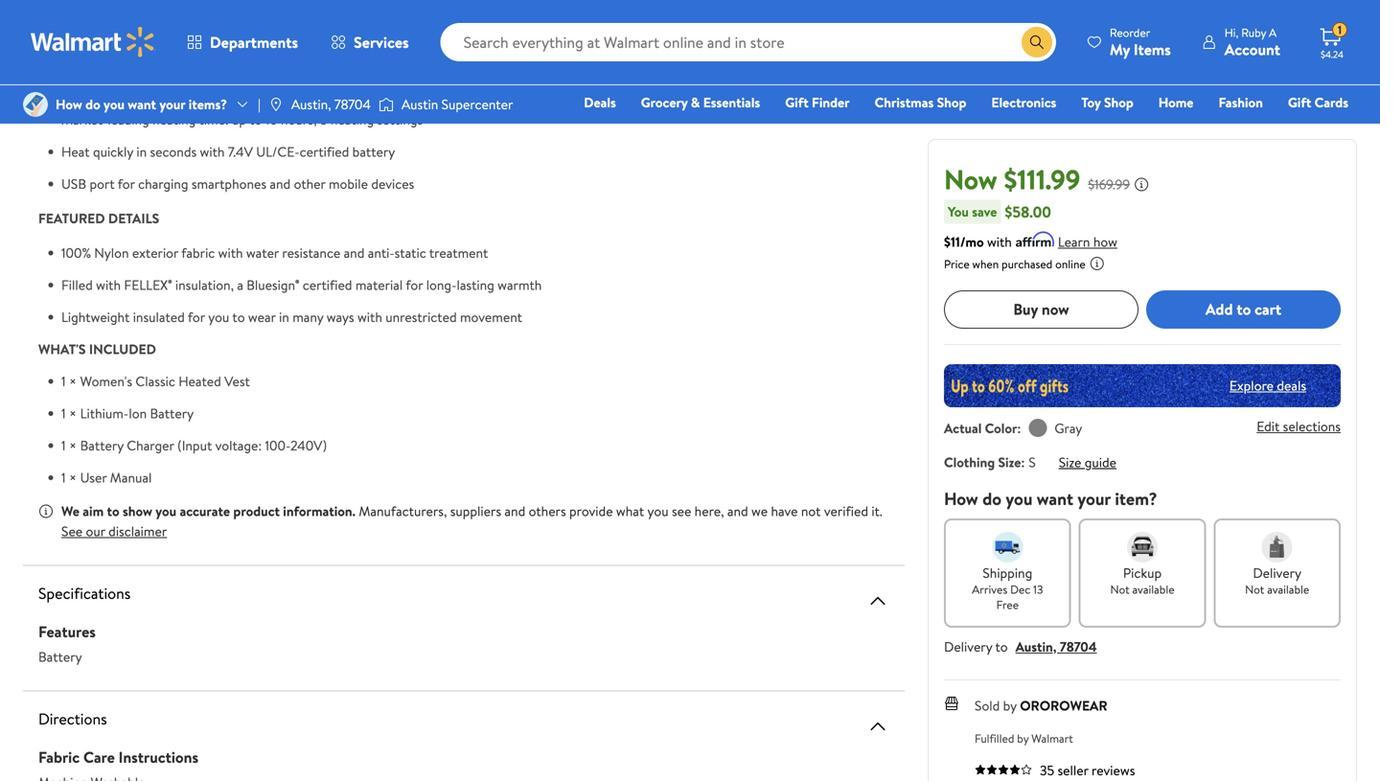 Task type: locate. For each thing, give the bounding box(es) containing it.
the up anything
[[354, 0, 374, 11]]

1 × battery charger (input voltage: 100-240v)
[[61, 436, 327, 455]]

to left cart
[[1237, 299, 1251, 320]]

do for how do you want your items?
[[85, 95, 100, 114]]

1 up 1 × user manual
[[61, 436, 66, 455]]

made
[[809, 0, 841, 11]]

0 vertical spatial delivery
[[1253, 563, 1301, 582]]

we
[[751, 502, 768, 521]]

1 for 1 × women's classic heated vest
[[61, 372, 66, 391]]

1 horizontal spatial enjoy
[[320, 0, 351, 11]]

0 vertical spatial :
[[1017, 419, 1021, 437]]

and left other
[[270, 174, 291, 193]]

hi,
[[1225, 24, 1239, 41]]

2 is from the left
[[797, 0, 805, 11]]

not inside pickup not available
[[1110, 581, 1130, 597]]

0 horizontal spatial have
[[629, 12, 656, 31]]

0 horizontal spatial by
[[1003, 696, 1017, 715]]

battery inside features battery
[[38, 648, 82, 666]]

1 vertical spatial water
[[246, 244, 279, 262]]

home link
[[1150, 92, 1202, 113]]

in right wear
[[279, 308, 289, 327]]

2 vertical spatial battery
[[38, 648, 82, 666]]

have inside we aim to show you accurate product information. manufacturers, suppliers and others provide what you see here, and we have not verified it. see our disclaimer
[[771, 502, 798, 521]]

women's
[[80, 372, 132, 391]]

how for how do you want your item?
[[944, 487, 978, 511]]

2 horizontal spatial the
[[515, 0, 535, 11]]

with left 7.4v
[[200, 142, 225, 161]]

enjoy down heated
[[111, 12, 142, 31]]

0 vertical spatial want
[[128, 95, 156, 114]]

0 horizontal spatial your
[[159, 95, 185, 114]]

water inside this classic heated vest is perfect for ladies who enjoy the outdoors, regardless of the weather! wind and water resistant, this vest is made for women who enjoy gardening, hiking, or pretty much anything that involves the outdoors! you'll never have to worry about being cold again!
[[651, 0, 684, 11]]

in right "quickly"
[[136, 142, 147, 161]]

our
[[86, 522, 105, 541]]

0 horizontal spatial is
[[177, 0, 185, 11]]

disclaimer
[[108, 522, 167, 541]]

heating right 3
[[331, 110, 374, 129]]

0 horizontal spatial  image
[[23, 92, 48, 117]]

anything
[[345, 12, 396, 31]]

with right ways on the left top
[[357, 308, 382, 327]]

available inside pickup not available
[[1132, 581, 1175, 597]]

vest up gardening,
[[149, 0, 173, 11]]

× left user
[[69, 468, 77, 487]]

to right aim
[[107, 502, 119, 521]]

arrives
[[972, 581, 1007, 597]]

you
[[948, 202, 969, 221]]

0 vertical spatial enjoy
[[320, 0, 351, 11]]

up to sixty percent off deals. shop now. image
[[944, 364, 1341, 407]]

insulation,
[[175, 276, 234, 294]]

to inside button
[[1237, 299, 1251, 320]]

0 horizontal spatial do
[[85, 95, 100, 114]]

 image for austin, 78704
[[268, 97, 284, 112]]

3 × from the top
[[69, 436, 77, 455]]

size left s
[[998, 453, 1021, 471]]

0 horizontal spatial not
[[1110, 581, 1130, 597]]

for down "insulation,"
[[188, 308, 205, 327]]

legal information image
[[1089, 256, 1105, 271]]

×
[[69, 372, 77, 391], [69, 404, 77, 423], [69, 436, 77, 455], [69, 468, 77, 487]]

delivery inside delivery not available
[[1253, 563, 1301, 582]]

your left "items?"
[[159, 95, 185, 114]]

grocery & essentials link
[[632, 92, 769, 113]]

you down "insulation,"
[[208, 308, 229, 327]]

your for items?
[[159, 95, 185, 114]]

2 not from the left
[[1245, 581, 1264, 597]]

0 horizontal spatial shop
[[937, 93, 966, 112]]

how down clothing
[[944, 487, 978, 511]]

× for battery
[[69, 436, 77, 455]]

purchased
[[1002, 256, 1053, 272]]

0 horizontal spatial size
[[998, 453, 1021, 471]]

fabric
[[181, 244, 215, 262]]

treatment
[[429, 244, 488, 262]]

and inside this classic heated vest is perfect for ladies who enjoy the outdoors, regardless of the weather! wind and water resistant, this vest is made for women who enjoy gardening, hiking, or pretty much anything that involves the outdoors! you'll never have to worry about being cold again!
[[626, 0, 648, 11]]

1 vertical spatial enjoy
[[111, 12, 142, 31]]

vest up cold
[[769, 0, 793, 11]]

your
[[159, 95, 185, 114], [1078, 487, 1111, 511]]

do
[[85, 95, 100, 114], [982, 487, 1002, 511]]

1 horizontal spatial by
[[1017, 730, 1029, 746]]

not for pickup
[[1110, 581, 1130, 597]]

outdoors!
[[500, 12, 556, 31]]

items
[[1134, 39, 1171, 60]]

quickly
[[93, 142, 133, 161]]

4 × from the top
[[69, 468, 77, 487]]

you right show
[[156, 502, 176, 521]]

78704 right 3
[[334, 95, 371, 114]]

0 vertical spatial do
[[85, 95, 100, 114]]

1 horizontal spatial 78704
[[1060, 637, 1097, 656]]

gift left finder
[[785, 93, 809, 112]]

1 vertical spatial in
[[279, 308, 289, 327]]

by right sold
[[1003, 696, 1017, 715]]

women
[[38, 12, 80, 31]]

have right never
[[629, 12, 656, 31]]

how up the heat
[[56, 95, 82, 114]]

4 stars out of 5, based on 35 seller reviews element
[[975, 764, 1032, 775]]

we aim to show you accurate product information. manufacturers, suppliers and others provide what you see here, and we have not verified it. see our disclaimer
[[61, 502, 882, 541]]

who up pretty
[[293, 0, 317, 11]]

how do you want your item?
[[944, 487, 1157, 511]]

system
[[99, 46, 148, 65]]

1 left user
[[61, 468, 66, 487]]

heating system
[[38, 46, 148, 65]]

2 available from the left
[[1267, 581, 1309, 597]]

is up gardening,
[[177, 0, 185, 11]]

with up when on the right
[[987, 232, 1012, 251]]

1 horizontal spatial do
[[982, 487, 1002, 511]]

1 left lithium-
[[61, 404, 66, 423]]

0 vertical spatial in
[[136, 142, 147, 161]]

devices
[[371, 174, 414, 193]]

× left lithium-
[[69, 404, 77, 423]]

resistance
[[282, 244, 340, 262]]

1 not from the left
[[1110, 581, 1130, 597]]

want left (left
[[128, 95, 156, 114]]

1 horizontal spatial not
[[1245, 581, 1264, 597]]

delivery
[[1253, 563, 1301, 582], [944, 637, 992, 656]]

1 up $4.24
[[1338, 22, 1342, 38]]

enjoy up much
[[320, 0, 351, 11]]

1 vertical spatial your
[[1078, 487, 1111, 511]]

your down guide
[[1078, 487, 1111, 511]]

you down s
[[1006, 487, 1033, 511]]

is up cold
[[797, 0, 805, 11]]

usb port for charging smartphones and other mobile devices
[[61, 174, 414, 193]]

2 gift from the left
[[1288, 93, 1311, 112]]

the down regardless
[[477, 12, 496, 31]]

0 horizontal spatial the
[[354, 0, 374, 11]]

and left anti-
[[344, 244, 365, 262]]

: left s
[[1021, 453, 1025, 471]]

1 horizontal spatial who
[[293, 0, 317, 11]]

water up worry
[[651, 0, 684, 11]]

shop right toy
[[1104, 93, 1134, 112]]

× up 1 × user manual
[[69, 436, 77, 455]]

to inside this classic heated vest is perfect for ladies who enjoy the outdoors, regardless of the weather! wind and water resistant, this vest is made for women who enjoy gardening, hiking, or pretty much anything that involves the outdoors! you'll never have to worry about being cold again!
[[659, 12, 672, 31]]

1 available from the left
[[1132, 581, 1175, 597]]

weather!
[[538, 0, 590, 11]]

shop right christmas
[[937, 93, 966, 112]]

1 vertical spatial :
[[1021, 453, 1025, 471]]

specifications image
[[866, 590, 889, 613]]

35 seller reviews
[[1040, 761, 1135, 779]]

0 horizontal spatial how
[[56, 95, 82, 114]]

heating
[[38, 46, 96, 65]]

2 × from the top
[[69, 404, 77, 423]]

fabric
[[38, 747, 80, 768]]

delivery down intent image for delivery
[[1253, 563, 1301, 582]]

services button
[[314, 19, 425, 65]]

battery down lithium-
[[80, 436, 124, 455]]

nylon
[[94, 244, 129, 262]]

0 horizontal spatial vest
[[149, 0, 173, 11]]

battery down features
[[38, 648, 82, 666]]

back
[[328, 78, 355, 97]]

this
[[745, 0, 766, 11]]

0 horizontal spatial enjoy
[[111, 12, 142, 31]]

1 down what's
[[61, 372, 66, 391]]

do left leading
[[85, 95, 100, 114]]

1 horizontal spatial is
[[797, 0, 805, 11]]

Walmart Site-Wide search field
[[440, 23, 1056, 61]]

edit selections
[[1257, 417, 1341, 436]]

time:
[[199, 110, 229, 129]]

heating down the system
[[91, 78, 135, 97]]

you left see
[[647, 502, 669, 521]]

0 vertical spatial have
[[629, 12, 656, 31]]

the
[[354, 0, 374, 11], [515, 0, 535, 11], [477, 12, 496, 31]]

1 horizontal spatial size
[[1059, 453, 1081, 471]]

affirm image
[[1016, 231, 1054, 247]]

reviews
[[1092, 761, 1135, 779]]

1 horizontal spatial your
[[1078, 487, 1111, 511]]

1 horizontal spatial have
[[771, 502, 798, 521]]

1 horizontal spatial delivery
[[1253, 563, 1301, 582]]

1 shop from the left
[[937, 93, 966, 112]]

manual
[[110, 468, 152, 487]]

now
[[944, 161, 997, 198]]

water up bluesign®
[[246, 244, 279, 262]]

who down "classic"
[[84, 12, 108, 31]]

color
[[985, 419, 1017, 437]]

not down intent image for pickup
[[1110, 581, 1130, 597]]

0 vertical spatial water
[[651, 0, 684, 11]]

1 × from the top
[[69, 372, 77, 391]]

do down clothing size : s
[[982, 487, 1002, 511]]

by for sold
[[1003, 696, 1017, 715]]

1 horizontal spatial the
[[477, 12, 496, 31]]

by right fulfilled
[[1017, 730, 1029, 746]]

gift left cards
[[1288, 93, 1311, 112]]

available for delivery
[[1267, 581, 1309, 597]]

gift inside gift cards registry
[[1288, 93, 1311, 112]]

0 vertical spatial battery
[[150, 404, 194, 423]]

1 horizontal spatial water
[[651, 0, 684, 11]]

toy shop link
[[1073, 92, 1142, 113]]

you
[[104, 95, 124, 114], [208, 308, 229, 327], [1006, 487, 1033, 511], [156, 502, 176, 521], [647, 502, 669, 521]]

0 vertical spatial by
[[1003, 696, 1017, 715]]

available down intent image for delivery
[[1267, 581, 1309, 597]]

1 for 1 × user manual
[[61, 468, 66, 487]]

1 horizontal spatial vest
[[769, 0, 793, 11]]

what
[[616, 502, 644, 521]]

intent image for pickup image
[[1127, 532, 1158, 562]]

to left worry
[[659, 12, 672, 31]]

unrestricted
[[385, 308, 457, 327]]

certified up ways on the left top
[[303, 276, 352, 294]]

certified down 3
[[300, 142, 349, 161]]

 image left four
[[23, 92, 48, 117]]

1 horizontal spatial shop
[[1104, 93, 1134, 112]]

water
[[651, 0, 684, 11], [246, 244, 279, 262]]

100%
[[61, 244, 91, 262]]

delivery down arrives
[[944, 637, 992, 656]]

explore
[[1229, 376, 1274, 395]]

× left the women's
[[69, 372, 77, 391]]

& right (left
[[202, 78, 211, 97]]

2 vest from the left
[[769, 0, 793, 11]]

1 horizontal spatial heating
[[152, 110, 196, 129]]

not down intent image for delivery
[[1245, 581, 1264, 597]]

how do you want your items?
[[56, 95, 227, 114]]

sold by ororowear
[[975, 696, 1108, 715]]

for left long-
[[406, 276, 423, 294]]

1 vertical spatial how
[[944, 487, 978, 511]]

hi, ruby a account
[[1225, 24, 1280, 60]]

want down size guide
[[1037, 487, 1073, 511]]

0 horizontal spatial austin,
[[291, 95, 331, 114]]

right
[[214, 78, 242, 97]]

 image for how do you want your items?
[[23, 92, 48, 117]]

again!
[[813, 12, 848, 31]]

1 is from the left
[[177, 0, 185, 11]]

Search search field
[[440, 23, 1056, 61]]

gardening,
[[146, 12, 208, 31]]

see
[[672, 502, 691, 521]]

1 vertical spatial who
[[84, 12, 108, 31]]

 image
[[23, 92, 48, 117], [268, 97, 284, 112]]

0 horizontal spatial gift
[[785, 93, 809, 112]]

directions image
[[866, 715, 889, 738]]

heat
[[61, 142, 90, 161]]

clothing
[[944, 453, 995, 471]]

: for size
[[1021, 453, 1025, 471]]

 image right |
[[268, 97, 284, 112]]

intent image for delivery image
[[1262, 532, 1293, 562]]

× for user
[[69, 468, 77, 487]]

available down intent image for pickup
[[1132, 581, 1175, 597]]

78704 up ororowear at the bottom of the page
[[1060, 637, 1097, 656]]

: for color
[[1017, 419, 1021, 437]]

and
[[626, 0, 648, 11], [358, 78, 379, 97], [270, 174, 291, 193], [344, 244, 365, 262], [505, 502, 525, 521], [727, 502, 748, 521]]

actual color :
[[944, 419, 1021, 437]]

0 horizontal spatial delivery
[[944, 637, 992, 656]]

1 vertical spatial by
[[1017, 730, 1029, 746]]

1 for 1
[[1338, 22, 1342, 38]]

0 vertical spatial certified
[[300, 142, 349, 161]]

1 vertical spatial want
[[1037, 487, 1073, 511]]

this classic heated vest is perfect for ladies who enjoy the outdoors, regardless of the weather! wind and water resistant, this vest is made for women who enjoy gardening, hiking, or pretty much anything that involves the outdoors! you'll never have to worry about being cold again!
[[38, 0, 861, 31]]

not for delivery
[[1245, 581, 1264, 597]]

 image
[[379, 95, 394, 114]]

1 horizontal spatial available
[[1267, 581, 1309, 597]]

1 horizontal spatial austin,
[[1016, 637, 1057, 656]]

: up clothing size : s
[[1017, 419, 1021, 437]]

& right grocery
[[691, 93, 700, 112]]

1 vertical spatial have
[[771, 502, 798, 521]]

1 vertical spatial do
[[982, 487, 1002, 511]]

market-
[[61, 110, 108, 129]]

available inside delivery not available
[[1267, 581, 1309, 597]]

(left
[[174, 78, 199, 97]]

delivery for to
[[944, 637, 992, 656]]

have right we
[[771, 502, 798, 521]]

manufacturers,
[[359, 502, 447, 521]]

heating up seconds
[[152, 110, 196, 129]]

0 vertical spatial 78704
[[334, 95, 371, 114]]

fashion link
[[1210, 92, 1272, 113]]

1 horizontal spatial  image
[[268, 97, 284, 112]]

heating
[[91, 78, 135, 97], [152, 110, 196, 129], [331, 110, 374, 129]]

price when purchased online
[[944, 256, 1086, 272]]

user
[[80, 468, 107, 487]]

1 × user manual
[[61, 468, 152, 487]]

reorder
[[1110, 24, 1150, 41]]

with right filled
[[96, 276, 121, 294]]

0 horizontal spatial want
[[128, 95, 156, 114]]

walmart image
[[31, 27, 155, 58]]

0 vertical spatial how
[[56, 95, 82, 114]]

and right wind
[[626, 0, 648, 11]]

0 vertical spatial your
[[159, 95, 185, 114]]

1 horizontal spatial &
[[691, 93, 700, 112]]

size left guide
[[1059, 453, 1081, 471]]

edit
[[1257, 417, 1280, 436]]

christmas shop
[[875, 93, 966, 112]]

the up outdoors!
[[515, 0, 535, 11]]

search icon image
[[1029, 35, 1044, 50]]

resistant,
[[687, 0, 741, 11]]

when
[[972, 256, 999, 272]]

1 vertical spatial delivery
[[944, 637, 992, 656]]

0 horizontal spatial in
[[136, 142, 147, 161]]

1 gift from the left
[[785, 93, 809, 112]]

not inside delivery not available
[[1245, 581, 1264, 597]]

0 horizontal spatial who
[[84, 12, 108, 31]]

grocery
[[641, 93, 688, 112]]

1 vertical spatial 78704
[[1060, 637, 1097, 656]]

(input
[[177, 436, 212, 455]]

2 shop from the left
[[1104, 93, 1134, 112]]

1 horizontal spatial gift
[[1288, 93, 1311, 112]]

1 horizontal spatial want
[[1037, 487, 1073, 511]]

0 horizontal spatial available
[[1132, 581, 1175, 597]]

accurate
[[180, 502, 230, 521]]

pickup
[[1123, 563, 1162, 582]]

shop for toy shop
[[1104, 93, 1134, 112]]

1 vertical spatial austin,
[[1016, 637, 1057, 656]]

for up again!
[[844, 0, 861, 11]]

battery right ion
[[150, 404, 194, 423]]

1 horizontal spatial how
[[944, 487, 978, 511]]



Task type: vqa. For each thing, say whether or not it's contained in the screenshot.
leftmost the Gift
yes



Task type: describe. For each thing, give the bounding box(es) containing it.
material
[[355, 276, 403, 294]]

by for fulfilled
[[1017, 730, 1029, 746]]

you right four
[[104, 95, 124, 114]]

and left we
[[727, 502, 748, 521]]

$11/mo with
[[944, 232, 1012, 251]]

others
[[529, 502, 566, 521]]

0 vertical spatial austin,
[[291, 95, 331, 114]]

gift for cards
[[1288, 93, 1311, 112]]

fulfilled by walmart
[[975, 730, 1073, 746]]

exterior
[[132, 244, 178, 262]]

collar)
[[382, 78, 419, 97]]

gift finder
[[785, 93, 850, 112]]

toy shop
[[1081, 93, 1134, 112]]

gift finder link
[[776, 92, 858, 113]]

worry
[[675, 12, 709, 31]]

account
[[1225, 39, 1280, 60]]

clothing size : s
[[944, 453, 1036, 471]]

included
[[89, 340, 156, 359]]

35
[[1040, 761, 1054, 779]]

featured details
[[38, 209, 159, 228]]

show
[[123, 502, 152, 521]]

features battery
[[38, 621, 96, 666]]

want for items?
[[128, 95, 156, 114]]

details
[[108, 209, 159, 228]]

7.4v
[[228, 142, 253, 161]]

size guide button
[[1059, 453, 1117, 471]]

one
[[1202, 120, 1230, 138]]

settings
[[377, 110, 423, 129]]

1 × women's classic heated vest
[[61, 372, 250, 391]]

suppliers
[[450, 502, 501, 521]]

we
[[61, 502, 79, 521]]

debit
[[1234, 120, 1266, 138]]

1 vertical spatial certified
[[303, 276, 352, 294]]

to down free
[[995, 637, 1008, 656]]

1 vertical spatial battery
[[80, 436, 124, 455]]

movement
[[460, 308, 522, 327]]

240v)
[[290, 436, 327, 455]]

that
[[400, 12, 424, 31]]

for up hiking,
[[235, 0, 253, 11]]

× for women's
[[69, 372, 77, 391]]

deals
[[584, 93, 616, 112]]

and right back
[[358, 78, 379, 97]]

deals link
[[575, 92, 625, 113]]

a
[[237, 276, 243, 294]]

cards
[[1315, 93, 1348, 112]]

1 horizontal spatial in
[[279, 308, 289, 327]]

care
[[83, 747, 115, 768]]

0 horizontal spatial heating
[[91, 78, 135, 97]]

information.
[[283, 502, 356, 521]]

0 horizontal spatial 78704
[[334, 95, 371, 114]]

0 horizontal spatial &
[[202, 78, 211, 97]]

charging
[[138, 174, 188, 193]]

$11/mo
[[944, 232, 984, 251]]

or
[[255, 12, 267, 31]]

× for lithium-
[[69, 404, 77, 423]]

0 horizontal spatial water
[[246, 244, 279, 262]]

100% nylon exterior fabric with water resistance and anti-static treatment
[[61, 244, 488, 262]]

learn how
[[1058, 232, 1117, 251]]

this
[[38, 0, 62, 11]]

1 for 1 × battery charger (input voltage: 100-240v)
[[61, 436, 66, 455]]

want for item?
[[1037, 487, 1073, 511]]

pretty
[[270, 12, 306, 31]]

$111.99
[[1004, 161, 1080, 198]]

other
[[294, 174, 325, 193]]

and left others
[[505, 502, 525, 521]]

electronics
[[991, 93, 1056, 112]]

save
[[972, 202, 997, 221]]

learn how button
[[1058, 232, 1117, 252]]

to inside we aim to show you accurate product information. manufacturers, suppliers and others provide what you see here, and we have not verified it. see our disclaimer
[[107, 502, 119, 521]]

s
[[1029, 453, 1036, 471]]

ways
[[327, 308, 354, 327]]

selections
[[1283, 417, 1341, 436]]

intent image for shipping image
[[992, 532, 1023, 562]]

do for how do you want your item?
[[982, 487, 1002, 511]]

1 size from the left
[[998, 453, 1021, 471]]

to left 10
[[249, 110, 262, 129]]

bluesign®
[[247, 276, 299, 294]]

for right port
[[118, 174, 135, 193]]

online
[[1055, 256, 1086, 272]]

1 vest from the left
[[149, 0, 173, 11]]

seller
[[1058, 761, 1088, 779]]

guide
[[1085, 453, 1117, 471]]

grocery & essentials
[[641, 93, 760, 112]]

your for item?
[[1078, 487, 1111, 511]]

cart
[[1255, 299, 1281, 320]]

being
[[749, 12, 782, 31]]

with right fabric
[[218, 244, 243, 262]]

wear
[[248, 308, 276, 327]]

see our disclaimer button
[[61, 522, 167, 541]]

ion
[[129, 404, 147, 423]]

lightweight insulated for you to wear in many ways with unrestricted movement
[[61, 308, 522, 327]]

available for pickup
[[1132, 581, 1175, 597]]

walmart
[[1031, 730, 1073, 746]]

finder
[[812, 93, 850, 112]]

ororowear
[[1020, 696, 1108, 715]]

have inside this classic heated vest is perfect for ladies who enjoy the outdoors, regardless of the weather! wind and water resistant, this vest is made for women who enjoy gardening, hiking, or pretty much anything that involves the outdoors! you'll never have to worry about being cold again!
[[629, 12, 656, 31]]

you save $58.00
[[948, 201, 1051, 222]]

ul/ce-
[[256, 142, 300, 161]]

heat quickly in seconds with 7.4v ul/ce-certified battery
[[61, 142, 395, 161]]

price
[[944, 256, 970, 272]]

learn more about strikethrough prices image
[[1134, 177, 1149, 192]]

2 size from the left
[[1059, 453, 1081, 471]]

buy now
[[1013, 299, 1069, 320]]

reorder my items
[[1110, 24, 1171, 60]]

dec
[[1010, 581, 1030, 597]]

my
[[1110, 39, 1130, 60]]

departments
[[210, 32, 298, 53]]

gift for finder
[[785, 93, 809, 112]]

0 vertical spatial who
[[293, 0, 317, 11]]

christmas shop link
[[866, 92, 975, 113]]

hiking,
[[212, 12, 251, 31]]

buy now button
[[944, 290, 1139, 328]]

add to cart button
[[1146, 290, 1341, 328]]

delivery for not
[[1253, 563, 1301, 582]]

add
[[1206, 299, 1233, 320]]

directions
[[38, 708, 107, 730]]

now
[[1042, 299, 1069, 320]]

shop for christmas shop
[[937, 93, 966, 112]]

how for how do you want your items?
[[56, 95, 82, 114]]

gray
[[1055, 419, 1082, 437]]

vest
[[224, 372, 250, 391]]

mobile
[[329, 174, 368, 193]]

outdoors,
[[377, 0, 433, 11]]

1 for 1 × lithium-ion battery
[[61, 404, 66, 423]]

heated
[[178, 372, 221, 391]]

actual
[[944, 419, 982, 437]]

zones
[[138, 78, 170, 97]]

essentials
[[703, 93, 760, 112]]

2 horizontal spatial heating
[[331, 110, 374, 129]]

to left wear
[[232, 308, 245, 327]]



